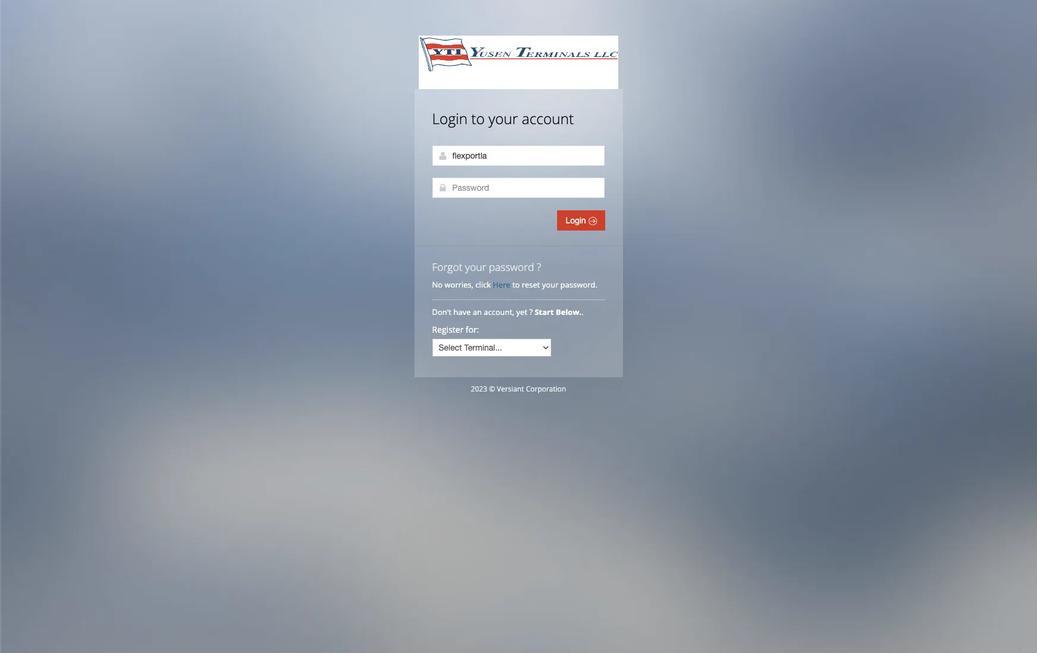 Task type: describe. For each thing, give the bounding box(es) containing it.
yet
[[517, 307, 528, 317]]

login to your account
[[432, 109, 574, 128]]

Username text field
[[432, 146, 605, 166]]

.
[[582, 307, 584, 317]]

1 vertical spatial your
[[465, 260, 486, 274]]

no
[[432, 279, 443, 290]]

login button
[[558, 210, 605, 231]]

password
[[489, 260, 534, 274]]

login for login
[[566, 216, 589, 225]]

register for:
[[432, 324, 479, 335]]

2 horizontal spatial your
[[542, 279, 559, 290]]

lock image
[[438, 183, 448, 193]]

an
[[473, 307, 482, 317]]

have
[[454, 307, 471, 317]]

account,
[[484, 307, 515, 317]]

to inside forgot your password ? no worries, click here to reset your password.
[[513, 279, 520, 290]]

for:
[[466, 324, 479, 335]]

2023
[[471, 384, 487, 394]]

swapright image
[[589, 217, 597, 225]]

below.
[[556, 307, 582, 317]]

forgot
[[432, 260, 463, 274]]



Task type: locate. For each thing, give the bounding box(es) containing it.
0 horizontal spatial to
[[472, 109, 485, 128]]

worries,
[[445, 279, 474, 290]]

password.
[[561, 279, 598, 290]]

corporation
[[526, 384, 566, 394]]

versiant
[[497, 384, 524, 394]]

2023 © versiant corporation
[[471, 384, 566, 394]]

forgot your password ? no worries, click here to reset your password.
[[432, 260, 598, 290]]

©
[[489, 384, 495, 394]]

1 horizontal spatial login
[[566, 216, 589, 225]]

2 vertical spatial your
[[542, 279, 559, 290]]

0 horizontal spatial your
[[465, 260, 486, 274]]

your up username text box
[[489, 109, 518, 128]]

0 vertical spatial your
[[489, 109, 518, 128]]

to right here link
[[513, 279, 520, 290]]

click
[[476, 279, 491, 290]]

?
[[537, 260, 541, 274], [530, 307, 533, 317]]

? up reset
[[537, 260, 541, 274]]

0 vertical spatial to
[[472, 109, 485, 128]]

register
[[432, 324, 464, 335]]

1 horizontal spatial to
[[513, 279, 520, 290]]

login inside button
[[566, 216, 589, 225]]

0 vertical spatial login
[[432, 109, 468, 128]]

your right reset
[[542, 279, 559, 290]]

? right yet at the top of page
[[530, 307, 533, 317]]

Password password field
[[432, 178, 605, 198]]

1 horizontal spatial ?
[[537, 260, 541, 274]]

don't
[[432, 307, 452, 317]]

here
[[493, 279, 511, 290]]

? inside forgot your password ? no worries, click here to reset your password.
[[537, 260, 541, 274]]

0 vertical spatial ?
[[537, 260, 541, 274]]

account
[[522, 109, 574, 128]]

1 vertical spatial ?
[[530, 307, 533, 317]]

your up click
[[465, 260, 486, 274]]

don't have an account, yet ? start below. .
[[432, 307, 586, 317]]

0 horizontal spatial ?
[[530, 307, 533, 317]]

your
[[489, 109, 518, 128], [465, 260, 486, 274], [542, 279, 559, 290]]

1 vertical spatial login
[[566, 216, 589, 225]]

here link
[[493, 279, 511, 290]]

login for login to your account
[[432, 109, 468, 128]]

1 horizontal spatial your
[[489, 109, 518, 128]]

reset
[[522, 279, 540, 290]]

login
[[432, 109, 468, 128], [566, 216, 589, 225]]

0 horizontal spatial login
[[432, 109, 468, 128]]

user image
[[438, 151, 448, 160]]

to
[[472, 109, 485, 128], [513, 279, 520, 290]]

to up username text box
[[472, 109, 485, 128]]

start
[[535, 307, 554, 317]]

1 vertical spatial to
[[513, 279, 520, 290]]



